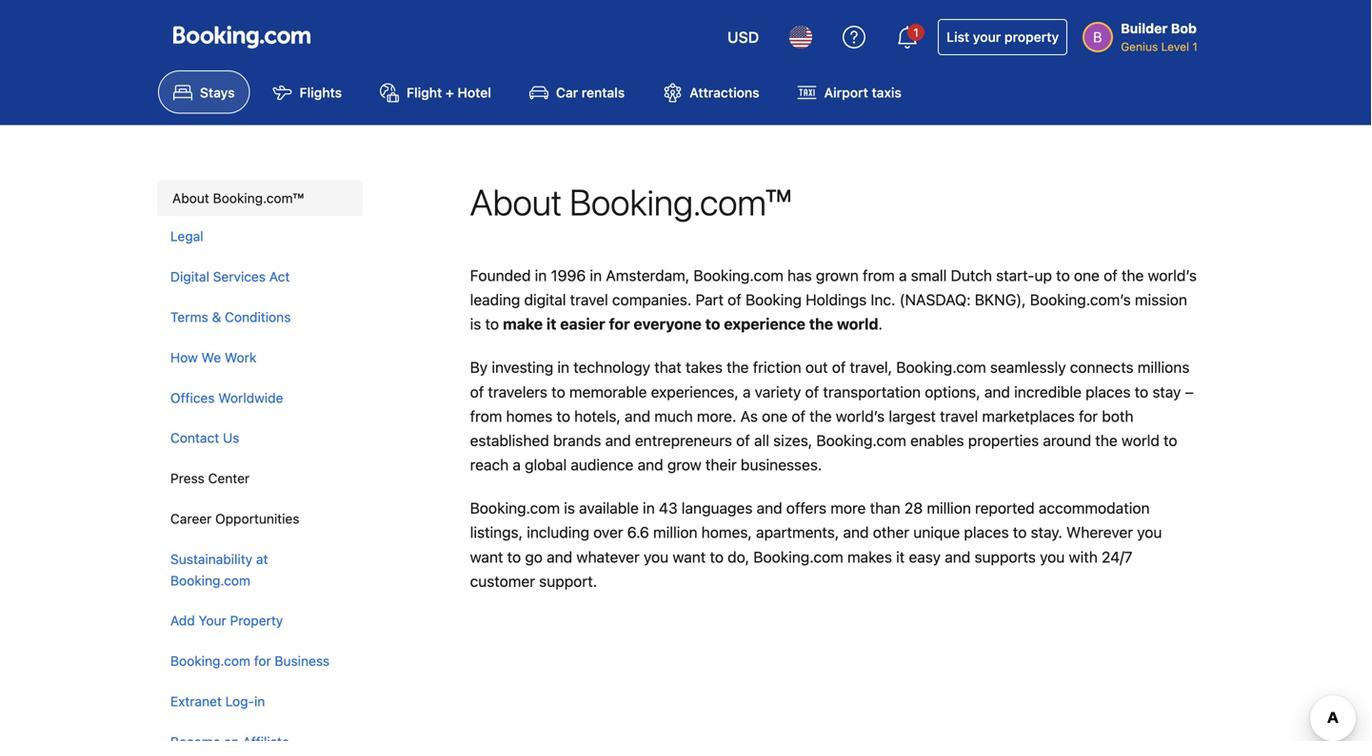 Task type: describe. For each thing, give the bounding box(es) containing it.
0 horizontal spatial world
[[837, 315, 878, 333]]

taxis
[[872, 85, 902, 100]]

the down both
[[1095, 432, 1118, 450]]

to down leading
[[485, 315, 499, 333]]

2 vertical spatial a
[[513, 456, 521, 474]]

small
[[911, 266, 947, 285]]

more.
[[697, 407, 736, 425]]

experience
[[724, 315, 805, 333]]

digital services act
[[170, 269, 290, 285]]

flights
[[300, 85, 342, 100]]

stays
[[200, 85, 235, 100]]

offers
[[786, 500, 827, 518]]

to up homes
[[551, 383, 565, 401]]

extranet
[[170, 694, 222, 710]]

43
[[659, 500, 678, 518]]

places inside booking.com is available in 43 languages and offers more than 28 million reported accommodation listings, including over 6.6 million homes, apartments, and other unique places to stay. wherever you want to go and whatever you want to do, booking.com makes it easy and supports you with 24/7 customer support.
[[964, 524, 1009, 542]]

of up the booking.com's
[[1104, 266, 1118, 285]]

booking.com for business
[[170, 654, 330, 669]]

1 vertical spatial a
[[743, 383, 751, 401]]

digital services act link
[[157, 257, 359, 298]]

and down unique
[[945, 548, 970, 566]]

friction
[[753, 359, 801, 377]]

booking.com online hotel reservations image
[[173, 26, 310, 49]]

homes,
[[701, 524, 752, 542]]

booking.com down 'your'
[[170, 654, 250, 669]]

stay.
[[1031, 524, 1062, 542]]

terms
[[170, 309, 208, 325]]

customer
[[470, 573, 535, 591]]

terms & conditions
[[170, 309, 291, 325]]

whatever
[[576, 548, 640, 566]]

of up the sizes,
[[792, 407, 805, 425]]

as
[[740, 407, 758, 425]]

add your property link
[[157, 601, 359, 642]]

other
[[873, 524, 909, 542]]

travel,
[[850, 359, 892, 377]]

and left offers
[[757, 500, 782, 518]]

about inside "link"
[[172, 190, 209, 206]]

experiences,
[[651, 383, 739, 401]]

go
[[525, 548, 543, 566]]

the inside founded in 1996 in amsterdam, booking.com has grown from a small dutch start-up to one of the world's leading digital travel companies. part of booking holdings inc. (nasdaq: bkng), booking.com's mission is to
[[1122, 266, 1144, 285]]

to down 'part'
[[705, 315, 720, 333]]

1 horizontal spatial million
[[927, 500, 971, 518]]

.
[[878, 315, 883, 333]]

world inside "by investing in technology that takes the friction out of travel, booking.com seamlessly connects millions of travelers to memorable experiences, a variety of transportation options, and incredible places to stay – from homes to hotels, and much more. as one of the world's largest travel marketplaces for both established brands and entrepreneurs of all sizes, booking.com enables properties around the world to reach a global audience and grow their businesses."
[[1122, 432, 1160, 450]]

of down out
[[805, 383, 819, 401]]

to up brands
[[557, 407, 570, 425]]

to down stay
[[1164, 432, 1177, 450]]

do,
[[728, 548, 749, 566]]

your
[[199, 613, 226, 629]]

offices
[[170, 390, 215, 406]]

support.
[[539, 573, 597, 591]]

flights link
[[258, 70, 357, 114]]

out
[[805, 359, 828, 377]]

car rentals
[[556, 85, 625, 100]]

2 horizontal spatial you
[[1137, 524, 1162, 542]]

how
[[170, 350, 198, 366]]

and left grow
[[638, 456, 663, 474]]

airport taxis link
[[782, 70, 917, 114]]

extranet log-in
[[170, 694, 265, 710]]

list your property
[[947, 29, 1059, 45]]

flight + hotel link
[[365, 70, 506, 114]]

in down booking.com for business link
[[254, 694, 265, 710]]

to right up
[[1056, 266, 1070, 285]]

press
[[170, 471, 205, 487]]

log-
[[225, 694, 254, 710]]

about booking.com™ link
[[157, 180, 363, 217]]

digital
[[170, 269, 209, 285]]

us
[[223, 431, 239, 446]]

that
[[654, 359, 682, 377]]

in right 1996
[[590, 266, 602, 285]]

builder bob genius level 1
[[1121, 20, 1198, 53]]

the right takes in the right of the page
[[727, 359, 749, 377]]

1 inside builder bob genius level 1
[[1192, 40, 1198, 53]]

travel inside "by investing in technology that takes the friction out of travel, booking.com seamlessly connects millions of travelers to memorable experiences, a variety of transportation options, and incredible places to stay – from homes to hotels, and much more. as one of the world's largest travel marketplaces for both established brands and entrepreneurs of all sizes, booking.com enables properties around the world to reach a global audience and grow their businesses."
[[940, 407, 978, 425]]

takes
[[686, 359, 723, 377]]

make it easier for everyone to experience the world .
[[503, 315, 883, 333]]

memorable
[[569, 383, 647, 401]]

terms & conditions link
[[157, 298, 359, 338]]

options,
[[925, 383, 980, 401]]

one inside "by investing in technology that takes the friction out of travel, booking.com seamlessly connects millions of travelers to memorable experiences, a variety of transportation options, and incredible places to stay – from homes to hotels, and much more. as one of the world's largest travel marketplaces for both established brands and entrepreneurs of all sizes, booking.com enables properties around the world to reach a global audience and grow their businesses."
[[762, 407, 788, 425]]

stays link
[[158, 70, 250, 114]]

and left much
[[625, 407, 650, 425]]

add your property
[[170, 613, 283, 629]]

the up the sizes,
[[809, 407, 832, 425]]

car rentals link
[[514, 70, 640, 114]]

for inside "by investing in technology that takes the friction out of travel, booking.com seamlessly connects millions of travelers to memorable experiences, a variety of transportation options, and incredible places to stay – from homes to hotels, and much more. as one of the world's largest travel marketplaces for both established brands and entrepreneurs of all sizes, booking.com enables properties around the world to reach a global audience and grow their businesses."
[[1079, 407, 1098, 425]]

offices worldwide
[[170, 390, 283, 406]]

1 horizontal spatial you
[[1040, 548, 1065, 566]]

accommodation
[[1039, 500, 1150, 518]]

center
[[208, 471, 250, 487]]

to left do,
[[710, 548, 724, 566]]

to left stay.
[[1013, 524, 1027, 542]]

leading
[[470, 291, 520, 309]]

and down seamlessly
[[984, 383, 1010, 401]]

usd button
[[716, 14, 770, 60]]

properties
[[968, 432, 1039, 450]]

0 vertical spatial it
[[546, 315, 556, 333]]

property
[[230, 613, 283, 629]]

1 horizontal spatial about booking.com™
[[470, 181, 791, 223]]

it inside booking.com is available in 43 languages and offers more than 28 million reported accommodation listings, including over 6.6 million homes, apartments, and other unique places to stay. wherever you want to go and whatever you want to do, booking.com makes it easy and supports you with 24/7 customer support.
[[896, 548, 905, 566]]

dutch
[[951, 266, 992, 285]]

make
[[503, 315, 543, 333]]

28
[[904, 500, 923, 518]]

world's inside "by investing in technology that takes the friction out of travel, booking.com seamlessly connects millions of travelers to memorable experiences, a variety of transportation options, and incredible places to stay – from homes to hotels, and much more. as one of the world's largest travel marketplaces for both established brands and entrepreneurs of all sizes, booking.com enables properties around the world to reach a global audience and grow their businesses."
[[836, 407, 885, 425]]

in up digital
[[535, 266, 547, 285]]

of left all
[[736, 432, 750, 450]]

in inside "by investing in technology that takes the friction out of travel, booking.com seamlessly connects millions of travelers to memorable experiences, a variety of transportation options, and incredible places to stay – from homes to hotels, and much more. as one of the world's largest travel marketplaces for both established brands and entrepreneurs of all sizes, booking.com enables properties around the world to reach a global audience and grow their businesses."
[[557, 359, 569, 377]]

hotels,
[[574, 407, 621, 425]]

work
[[225, 350, 256, 366]]

stay
[[1152, 383, 1181, 401]]

and up audience
[[605, 432, 631, 450]]

from inside "by investing in technology that takes the friction out of travel, booking.com seamlessly connects millions of travelers to memorable experiences, a variety of transportation options, and incredible places to stay – from homes to hotels, and much more. as one of the world's largest travel marketplaces for both established brands and entrepreneurs of all sizes, booking.com enables properties around the world to reach a global audience and grow their businesses."
[[470, 407, 502, 425]]

millions
[[1138, 359, 1190, 377]]

worldwide
[[218, 390, 283, 406]]

24/7
[[1102, 548, 1133, 566]]

extranet log-in link
[[157, 682, 359, 723]]

listings,
[[470, 524, 523, 542]]

1 horizontal spatial booking.com™
[[570, 181, 791, 223]]

car
[[556, 85, 578, 100]]

business
[[275, 654, 330, 669]]

wherever
[[1066, 524, 1133, 542]]

services
[[213, 269, 266, 285]]



Task type: vqa. For each thing, say whether or not it's contained in the screenshot.
minutes
no



Task type: locate. For each thing, give the bounding box(es) containing it.
1 vertical spatial is
[[564, 500, 575, 518]]

0 vertical spatial travel
[[570, 291, 608, 309]]

1 horizontal spatial is
[[564, 500, 575, 518]]

it left easy
[[896, 548, 905, 566]]

1 vertical spatial from
[[470, 407, 502, 425]]

1 horizontal spatial 1
[[1192, 40, 1198, 53]]

contact us link
[[157, 419, 359, 459]]

you down 6.6
[[644, 548, 669, 566]]

act
[[269, 269, 290, 285]]

million up unique
[[927, 500, 971, 518]]

0 horizontal spatial you
[[644, 548, 669, 566]]

sustainability at booking.com link
[[157, 540, 359, 601]]

want
[[470, 548, 503, 566], [673, 548, 706, 566]]

is down leading
[[470, 315, 481, 333]]

travel inside founded in 1996 in amsterdam, booking.com has grown from a small dutch start-up to one of the world's leading digital travel companies. part of booking holdings inc. (nasdaq: bkng), booking.com's mission is to
[[570, 291, 608, 309]]

property
[[1004, 29, 1059, 45]]

much
[[654, 407, 693, 425]]

travel
[[570, 291, 608, 309], [940, 407, 978, 425]]

for left both
[[1079, 407, 1098, 425]]

contact
[[170, 431, 219, 446]]

booking.com up 'part'
[[694, 266, 783, 285]]

0 horizontal spatial 1
[[913, 26, 919, 39]]

1 inside button
[[913, 26, 919, 39]]

career opportunities
[[170, 511, 299, 527]]

attractions link
[[648, 70, 775, 114]]

1 horizontal spatial want
[[673, 548, 706, 566]]

from up established
[[470, 407, 502, 425]]

to left go
[[507, 548, 521, 566]]

world down holdings at the top of page
[[837, 315, 878, 333]]

2 want from the left
[[673, 548, 706, 566]]

0 horizontal spatial from
[[470, 407, 502, 425]]

airport
[[824, 85, 868, 100]]

is inside booking.com is available in 43 languages and offers more than 28 million reported accommodation listings, including over 6.6 million homes, apartments, and other unique places to stay. wherever you want to go and whatever you want to do, booking.com makes it easy and supports you with 24/7 customer support.
[[564, 500, 575, 518]]

navigation
[[157, 180, 363, 742]]

their
[[705, 456, 737, 474]]

with
[[1069, 548, 1098, 566]]

0 vertical spatial from
[[863, 266, 895, 285]]

one inside founded in 1996 in amsterdam, booking.com has grown from a small dutch start-up to one of the world's leading digital travel companies. part of booking holdings inc. (nasdaq: bkng), booking.com's mission is to
[[1074, 266, 1100, 285]]

1 vertical spatial travel
[[940, 407, 978, 425]]

it
[[546, 315, 556, 333], [896, 548, 905, 566]]

2 horizontal spatial for
[[1079, 407, 1098, 425]]

booking.com™ up amsterdam,
[[570, 181, 791, 223]]

want down homes,
[[673, 548, 706, 566]]

about booking.com™ up legal link
[[172, 190, 304, 206]]

inc.
[[871, 291, 895, 309]]

list your property link
[[938, 19, 1068, 55]]

press center link
[[157, 459, 359, 499]]

part
[[696, 291, 724, 309]]

places inside "by investing in technology that takes the friction out of travel, booking.com seamlessly connects millions of travelers to memorable experiences, a variety of transportation options, and incredible places to stay – from homes to hotels, and much more. as one of the world's largest travel marketplaces for both established brands and entrepreneurs of all sizes, booking.com enables properties around the world to reach a global audience and grow their businesses."
[[1086, 383, 1131, 401]]

1 button
[[885, 14, 930, 60]]

1 vertical spatial world's
[[836, 407, 885, 425]]

up
[[1035, 266, 1052, 285]]

a up 'as'
[[743, 383, 751, 401]]

1 horizontal spatial places
[[1086, 383, 1131, 401]]

from up 'inc.'
[[863, 266, 895, 285]]

for left business
[[254, 654, 271, 669]]

1 want from the left
[[470, 548, 503, 566]]

travel up easier
[[570, 291, 608, 309]]

1 vertical spatial places
[[964, 524, 1009, 542]]

2 horizontal spatial a
[[899, 266, 907, 285]]

million down '43'
[[653, 524, 697, 542]]

1 horizontal spatial travel
[[940, 407, 978, 425]]

1 vertical spatial for
[[1079, 407, 1098, 425]]

places down the connects
[[1086, 383, 1131, 401]]

places down reported on the right bottom of the page
[[964, 524, 1009, 542]]

founded
[[470, 266, 531, 285]]

+
[[446, 85, 454, 100]]

digital
[[524, 291, 566, 309]]

holdings
[[806, 291, 867, 309]]

founded in 1996 in amsterdam, booking.com has grown from a small dutch start-up to one of the world's leading digital travel companies. part of booking holdings inc. (nasdaq: bkng), booking.com's mission is to
[[470, 266, 1197, 333]]

0 horizontal spatial is
[[470, 315, 481, 333]]

the up mission
[[1122, 266, 1144, 285]]

you right wherever
[[1137, 524, 1162, 542]]

of right 'part'
[[728, 291, 741, 309]]

in
[[535, 266, 547, 285], [590, 266, 602, 285], [557, 359, 569, 377], [643, 500, 655, 518], [254, 694, 265, 710]]

0 horizontal spatial it
[[546, 315, 556, 333]]

0 horizontal spatial about booking.com™
[[172, 190, 304, 206]]

by
[[470, 359, 488, 377]]

travel down options, at the right bottom of the page
[[940, 407, 978, 425]]

around
[[1043, 432, 1091, 450]]

how we work
[[170, 350, 256, 366]]

navigation containing about booking.com™
[[157, 180, 363, 742]]

1 vertical spatial 1
[[1192, 40, 1198, 53]]

we
[[201, 350, 221, 366]]

0 vertical spatial 1
[[913, 26, 919, 39]]

booking.com down transportation
[[816, 432, 906, 450]]

0 horizontal spatial for
[[254, 654, 271, 669]]

global
[[525, 456, 567, 474]]

0 horizontal spatial places
[[964, 524, 1009, 542]]

reported
[[975, 500, 1035, 518]]

businesses.
[[741, 456, 822, 474]]

a down established
[[513, 456, 521, 474]]

at
[[256, 552, 268, 567]]

easy
[[909, 548, 941, 566]]

world down both
[[1122, 432, 1160, 450]]

sustainability at booking.com
[[170, 552, 268, 589]]

start-
[[996, 266, 1035, 285]]

0 horizontal spatial about
[[172, 190, 209, 206]]

level
[[1161, 40, 1189, 53]]

and down including
[[547, 548, 572, 566]]

booking.com up options, at the right bottom of the page
[[896, 359, 986, 377]]

1 right level
[[1192, 40, 1198, 53]]

investing
[[492, 359, 553, 377]]

you down stay.
[[1040, 548, 1065, 566]]

million
[[927, 500, 971, 518], [653, 524, 697, 542]]

0 vertical spatial is
[[470, 315, 481, 333]]

0 horizontal spatial one
[[762, 407, 788, 425]]

booking.com up the listings,
[[470, 500, 560, 518]]

press center
[[170, 471, 250, 487]]

0 vertical spatial million
[[927, 500, 971, 518]]

0 vertical spatial for
[[609, 315, 630, 333]]

1 left list
[[913, 26, 919, 39]]

in left '43'
[[643, 500, 655, 518]]

booking.com inside sustainability at booking.com
[[170, 573, 250, 589]]

your
[[973, 29, 1001, 45]]

about booking.com™ up amsterdam,
[[470, 181, 791, 223]]

one down variety
[[762, 407, 788, 425]]

one up the booking.com's
[[1074, 266, 1100, 285]]

makes
[[847, 548, 892, 566]]

legal
[[170, 229, 203, 244]]

of right out
[[832, 359, 846, 377]]

–
[[1185, 383, 1194, 401]]

variety
[[755, 383, 801, 401]]

booking.com™
[[570, 181, 791, 223], [213, 190, 304, 206]]

supports
[[974, 548, 1036, 566]]

in right investing
[[557, 359, 569, 377]]

contact us
[[170, 431, 239, 446]]

world's up mission
[[1148, 266, 1197, 285]]

want down the listings,
[[470, 548, 503, 566]]

list
[[947, 29, 969, 45]]

booking.com down sustainability
[[170, 573, 250, 589]]

0 horizontal spatial travel
[[570, 291, 608, 309]]

flight
[[407, 85, 442, 100]]

booking.com down apartments,
[[753, 548, 843, 566]]

sizes,
[[773, 432, 812, 450]]

is up including
[[564, 500, 575, 518]]

booking.com™ up legal link
[[213, 190, 304, 206]]

career opportunities link
[[157, 499, 359, 540]]

0 vertical spatial world's
[[1148, 266, 1197, 285]]

to left stay
[[1135, 383, 1148, 401]]

&
[[212, 309, 221, 325]]

0 vertical spatial one
[[1074, 266, 1100, 285]]

(nasdaq:
[[899, 291, 971, 309]]

1 horizontal spatial from
[[863, 266, 895, 285]]

about up founded
[[470, 181, 562, 223]]

than
[[870, 500, 900, 518]]

for right easier
[[609, 315, 630, 333]]

you
[[1137, 524, 1162, 542], [644, 548, 669, 566], [1040, 548, 1065, 566]]

0 vertical spatial places
[[1086, 383, 1131, 401]]

genius
[[1121, 40, 1158, 53]]

from inside founded in 1996 in amsterdam, booking.com has grown from a small dutch start-up to one of the world's leading digital travel companies. part of booking holdings inc. (nasdaq: bkng), booking.com's mission is to
[[863, 266, 895, 285]]

established
[[470, 432, 549, 450]]

amsterdam,
[[606, 266, 690, 285]]

1 horizontal spatial world's
[[1148, 266, 1197, 285]]

1 horizontal spatial for
[[609, 315, 630, 333]]

connects
[[1070, 359, 1134, 377]]

in inside booking.com is available in 43 languages and offers more than 28 million reported accommodation listings, including over 6.6 million homes, apartments, and other unique places to stay. wherever you want to go and whatever you want to do, booking.com makes it easy and supports you with 24/7 customer support.
[[643, 500, 655, 518]]

available
[[579, 500, 639, 518]]

booking.com inside founded in 1996 in amsterdam, booking.com has grown from a small dutch start-up to one of the world's leading digital travel companies. part of booking holdings inc. (nasdaq: bkng), booking.com's mission is to
[[694, 266, 783, 285]]

1 vertical spatial it
[[896, 548, 905, 566]]

booking.com for business link
[[157, 642, 359, 682]]

is inside founded in 1996 in amsterdam, booking.com has grown from a small dutch start-up to one of the world's leading digital travel companies. part of booking holdings inc. (nasdaq: bkng), booking.com's mission is to
[[470, 315, 481, 333]]

1 horizontal spatial it
[[896, 548, 905, 566]]

1 horizontal spatial a
[[743, 383, 751, 401]]

1 vertical spatial world
[[1122, 432, 1160, 450]]

technology
[[573, 359, 650, 377]]

rentals
[[582, 85, 625, 100]]

the down holdings at the top of page
[[809, 315, 833, 333]]

1 horizontal spatial world
[[1122, 432, 1160, 450]]

0 vertical spatial a
[[899, 266, 907, 285]]

0 horizontal spatial world's
[[836, 407, 885, 425]]

and down more
[[843, 524, 869, 542]]

2 vertical spatial for
[[254, 654, 271, 669]]

booking.com™ inside "link"
[[213, 190, 304, 206]]

of down the by
[[470, 383, 484, 401]]

0 horizontal spatial booking.com™
[[213, 190, 304, 206]]

about up legal
[[172, 190, 209, 206]]

world's inside founded in 1996 in amsterdam, booking.com has grown from a small dutch start-up to one of the world's leading digital travel companies. part of booking holdings inc. (nasdaq: bkng), booking.com's mission is to
[[1148, 266, 1197, 285]]

travelers
[[488, 383, 547, 401]]

1 vertical spatial million
[[653, 524, 697, 542]]

6.6
[[627, 524, 649, 542]]

more
[[831, 500, 866, 518]]

homes
[[506, 407, 553, 425]]

world's down transportation
[[836, 407, 885, 425]]

builder
[[1121, 20, 1168, 36]]

it down digital
[[546, 315, 556, 333]]

0 horizontal spatial million
[[653, 524, 697, 542]]

about booking.com™ inside "link"
[[172, 190, 304, 206]]

0 vertical spatial world
[[837, 315, 878, 333]]

1 horizontal spatial one
[[1074, 266, 1100, 285]]

career
[[170, 511, 212, 527]]

0 horizontal spatial a
[[513, 456, 521, 474]]

booking
[[745, 291, 802, 309]]

brands
[[553, 432, 601, 450]]

incredible
[[1014, 383, 1082, 401]]

1 horizontal spatial about
[[470, 181, 562, 223]]

a left the small
[[899, 266, 907, 285]]

a inside founded in 1996 in amsterdam, booking.com has grown from a small dutch start-up to one of the world's leading digital travel companies. part of booking holdings inc. (nasdaq: bkng), booking.com's mission is to
[[899, 266, 907, 285]]

0 horizontal spatial want
[[470, 548, 503, 566]]

1 vertical spatial one
[[762, 407, 788, 425]]



